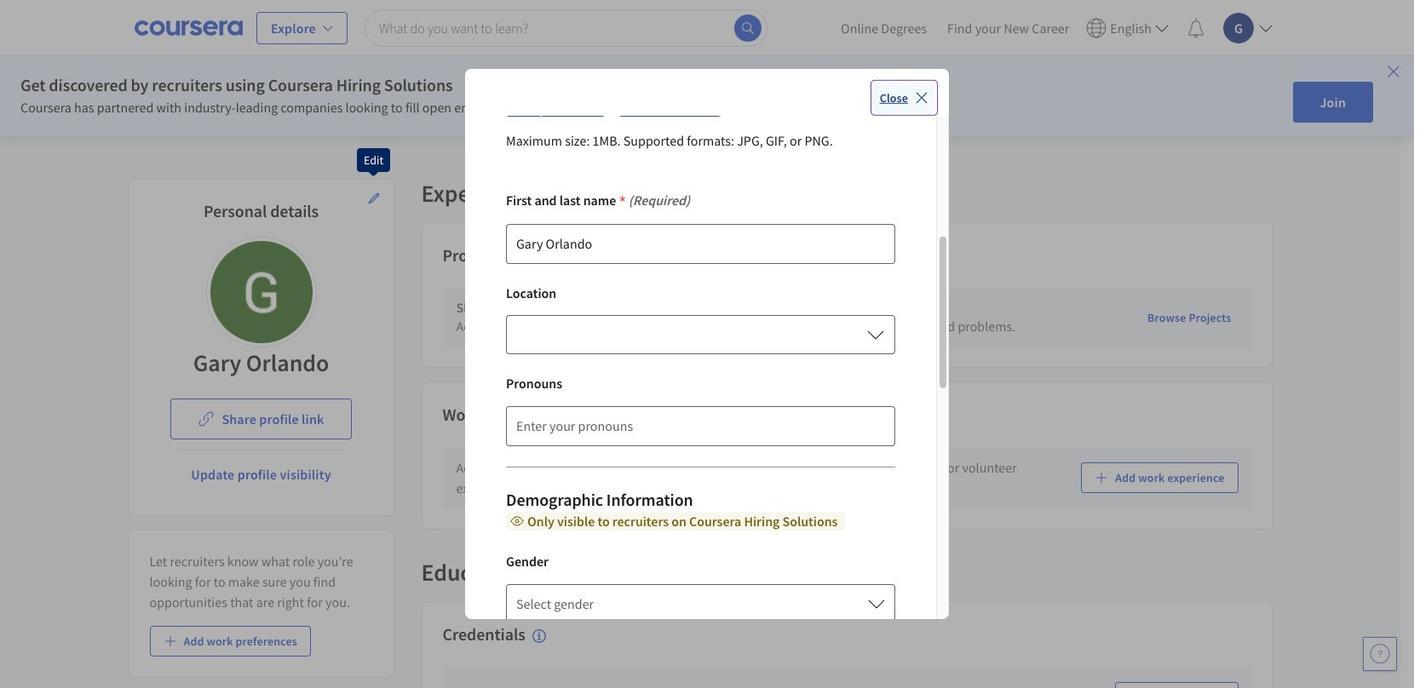 Task type: vqa. For each thing, say whether or not it's contained in the screenshot.
Businesses's For
no



Task type: locate. For each thing, give the bounding box(es) containing it.
None button
[[506, 315, 896, 354]]

information about the projects section image
[[508, 250, 522, 264]]

help center image
[[1370, 644, 1391, 665]]

profile photo image
[[210, 241, 312, 343]]

Pronouns text field
[[506, 405, 896, 446]]

coursera image
[[135, 14, 243, 41]]

dialog
[[465, 0, 949, 635]]

None search field
[[365, 9, 768, 46]]



Task type: describe. For each thing, give the bounding box(es) containing it.
edit personal details. image
[[367, 192, 380, 205]]

information about credentials section image
[[532, 629, 546, 643]]

First and last name text field
[[506, 223, 896, 264]]



